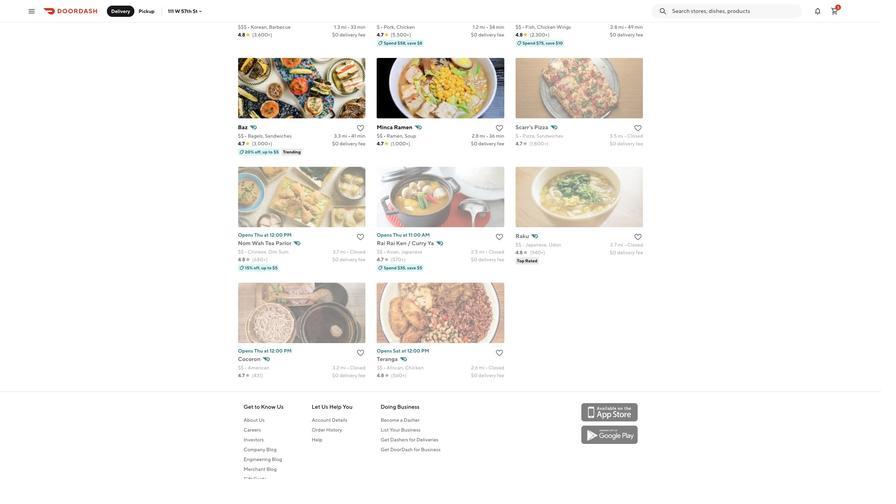 Task type: locate. For each thing, give the bounding box(es) containing it.
1 vertical spatial blog
[[272, 457, 282, 463]]

click to add this store to your saved list image up 2.8 mi • 49 min
[[634, 15, 643, 24]]

blog
[[266, 448, 277, 453], [272, 457, 282, 463], [267, 467, 277, 473]]

• down teranga
[[384, 366, 386, 371]]

click to add this store to your saved list image
[[495, 15, 504, 24], [357, 124, 365, 133], [495, 124, 504, 133], [634, 124, 643, 133]]

$0 delivery fee for (1,800+)
[[610, 141, 643, 147]]

(5,500+)
[[391, 32, 411, 38]]

0 vertical spatial $
[[377, 24, 380, 30]]

fee down 2.6 mi • closed
[[497, 373, 505, 379]]

0 vertical spatial get
[[244, 404, 254, 411]]

open menu image
[[27, 7, 36, 15]]

0 vertical spatial up
[[262, 150, 268, 155]]

2 vertical spatial business
[[421, 448, 441, 453]]

0 vertical spatial help
[[329, 404, 342, 411]]

spend left $75,
[[523, 40, 536, 46]]

1 opens thu at 12:00 pm from the top
[[238, 233, 292, 238]]

$0 down the 3.2
[[332, 373, 339, 379]]

12:00
[[270, 233, 283, 238], [270, 349, 283, 354], [407, 349, 420, 354]]

4.7 down minca on the left of page
[[377, 141, 384, 147]]

1 sandwiches from the left
[[265, 133, 292, 139]]

raku
[[516, 233, 529, 240]]

4.8 down teranga
[[377, 373, 384, 379]]

15% off, up to $5
[[245, 266, 278, 271]]

1 vertical spatial $
[[516, 133, 519, 139]]

delivery for (1,000+)
[[479, 141, 496, 147]]

company blog link
[[244, 447, 284, 454]]

nom wah tea parlor
[[238, 240, 292, 247]]

2 horizontal spatial us
[[322, 404, 328, 411]]

thu up ken
[[393, 233, 402, 238]]

barbecue
[[269, 24, 291, 30]]

fee down the 3.7 mi • closed
[[358, 257, 366, 263]]

0 horizontal spatial rai
[[377, 240, 385, 247]]

fee down 2.8 mi • 36 min on the right of page
[[497, 141, 505, 147]]

1 vertical spatial 2.8
[[472, 133, 479, 139]]

details
[[332, 418, 348, 424]]

become a dasher
[[381, 418, 420, 424]]

off, right 20%
[[255, 150, 262, 155]]

mi for 2.6 mi • closed
[[479, 366, 485, 371]]

$0 down 2.8 mi • 49 min
[[610, 32, 616, 38]]

$0 delivery fee for (3,000+)
[[332, 141, 366, 147]]

business inside "link"
[[401, 428, 421, 434]]

1.2
[[473, 24, 479, 30]]

2 vertical spatial get
[[381, 448, 389, 453]]

pickup
[[139, 8, 155, 14]]

pickup button
[[134, 5, 159, 17]]

$0 down 3.5
[[610, 141, 616, 147]]

0 vertical spatial 2.8
[[611, 24, 618, 30]]

0 vertical spatial opens thu at 12:00 pm
[[238, 233, 292, 238]]

cheeks
[[528, 15, 548, 22]]

$0 for (2,300+)
[[610, 32, 616, 38]]

get dashers for deliveries
[[381, 438, 439, 443]]

for
[[409, 438, 416, 443], [414, 448, 420, 453]]

$$ • chinese, dim sum
[[238, 249, 289, 255]]

0 horizontal spatial $
[[377, 24, 380, 30]]

$$$ • korean, barbecue
[[238, 24, 291, 30]]

1 horizontal spatial sandwiches
[[537, 133, 564, 139]]

$0 delivery fee down the 3.5 mi • closed
[[610, 141, 643, 147]]

mi for 1.3 mi • 33 min
[[341, 24, 347, 30]]

help left you
[[329, 404, 342, 411]]

fee down 2.5 mi • closed on the right bottom of page
[[497, 257, 505, 263]]

curry
[[412, 240, 427, 247]]

restaurant
[[404, 15, 433, 22]]

closed
[[628, 133, 643, 139], [628, 242, 643, 248], [350, 249, 366, 255], [489, 249, 505, 255], [350, 366, 366, 371], [489, 366, 505, 371]]

2.6 mi • closed
[[471, 366, 505, 371]]

1 horizontal spatial 2.8
[[611, 24, 618, 30]]

12:00 for nom wah tea parlor
[[270, 233, 283, 238]]

41
[[351, 133, 356, 139]]

opens up asian,
[[377, 233, 392, 238]]

blog up engineering blog link
[[266, 448, 277, 453]]

american
[[248, 366, 269, 371]]

rai rai ken / curry ya
[[377, 240, 434, 247]]

0 horizontal spatial 2.8
[[472, 133, 479, 139]]

mi for 3.5 mi • closed
[[618, 133, 624, 139]]

4.8 up top
[[516, 250, 523, 256]]

blog down engineering blog link
[[267, 467, 277, 473]]

4.7 for baz
[[238, 141, 245, 147]]

order history
[[312, 428, 342, 434]]

us up careers link
[[259, 418, 265, 424]]

1 vertical spatial business
[[401, 428, 421, 434]]

get up "about"
[[244, 404, 254, 411]]

$0 down 2.7
[[610, 250, 616, 256]]

click to add this store to your saved list image up the 3.5 mi • closed
[[634, 124, 643, 133]]

opens thu at 12:00 pm up the nom wah tea parlor
[[238, 233, 292, 238]]

$5 down dim
[[273, 266, 278, 271]]

4.7 for minca ramen
[[377, 141, 384, 147]]

• down nom
[[245, 249, 247, 255]]

2 vertical spatial blog
[[267, 467, 277, 473]]

2.8 mi • 49 min
[[611, 24, 643, 30]]

$$ left asian,
[[377, 249, 383, 255]]

$ • pork, chicken
[[377, 24, 415, 30]]

1 horizontal spatial rai
[[387, 240, 395, 247]]

thu for wah
[[254, 233, 263, 238]]

blog for company blog
[[266, 448, 277, 453]]

3
[[838, 5, 840, 9]]

careers link
[[244, 427, 284, 434]]

1 horizontal spatial $
[[516, 133, 519, 139]]

• right $$$
[[248, 24, 250, 30]]

delivery down 2.8 mi • 49 min
[[617, 32, 635, 38]]

2 items, open order cart image
[[831, 7, 839, 15]]

chinese,
[[248, 249, 267, 255]]

mi for 2.8 mi • 49 min
[[619, 24, 624, 30]]

chicken up (2,300+)
[[537, 24, 556, 30]]

1 vertical spatial up
[[261, 266, 267, 271]]

for down get dashers for deliveries link
[[414, 448, 420, 453]]

• left 36 on the top right of page
[[486, 133, 488, 139]]

know
[[261, 404, 276, 411]]

teranga
[[377, 356, 398, 363]]

get for get doordash for business
[[381, 448, 389, 453]]

click to add this store to your saved list image up 2.5 mi • closed on the right bottom of page
[[495, 233, 504, 242]]

delivery down 2.5 mi • closed on the right bottom of page
[[479, 257, 496, 263]]

business down become a dasher link
[[401, 428, 421, 434]]

2 opens thu at 12:00 pm from the top
[[238, 349, 292, 354]]

111 w 57th st
[[168, 8, 198, 14]]

4.7 down the baz
[[238, 141, 245, 147]]

1 vertical spatial for
[[414, 448, 420, 453]]

20%
[[245, 150, 254, 155]]

history
[[326, 428, 342, 434]]

korean,
[[251, 24, 268, 30]]

parlor
[[276, 240, 292, 247]]

click to add this store to your saved list image for parlor
[[357, 233, 365, 242]]

$
[[377, 24, 380, 30], [516, 133, 519, 139]]

account
[[312, 418, 331, 424]]

$0
[[332, 32, 339, 38], [471, 32, 478, 38], [610, 32, 616, 38], [332, 141, 339, 147], [471, 141, 478, 147], [610, 141, 616, 147], [610, 250, 616, 256], [332, 257, 339, 263], [471, 257, 478, 263], [332, 373, 339, 379], [471, 373, 478, 379]]

fee for (680+)
[[358, 257, 366, 263]]

$0 for (1,800+)
[[610, 141, 616, 147]]

$ for jing
[[377, 24, 380, 30]]

click to add this store to your saved list image up 3.2 mi • closed on the bottom of page
[[357, 349, 365, 358]]

blog inside "link"
[[267, 467, 277, 473]]

delivery
[[340, 32, 357, 38], [479, 32, 496, 38], [617, 32, 635, 38], [340, 141, 357, 147], [479, 141, 496, 147], [617, 141, 635, 147], [617, 250, 635, 256], [340, 257, 357, 263], [479, 257, 496, 263], [340, 373, 357, 379], [479, 373, 496, 379]]

thu up the wah
[[254, 233, 263, 238]]

min right 33
[[357, 24, 366, 30]]

2.8 left 36 on the top right of page
[[472, 133, 479, 139]]

blog for engineering blog
[[272, 457, 282, 463]]

delivery down 2.8 mi • 36 min on the right of page
[[479, 141, 496, 147]]

ramen
[[394, 124, 413, 131]]

$0 down 1.3
[[332, 32, 339, 38]]

fee down 3.2 mi • closed on the bottom of page
[[358, 373, 366, 379]]

4.7 down $$ • american
[[238, 373, 245, 379]]

mi for 3.2 mi • closed
[[340, 366, 346, 371]]

click to add this store to your saved list image for fong
[[495, 15, 504, 24]]

$0 delivery fee down 2.8 mi • 36 min on the right of page
[[471, 141, 505, 147]]

$$ down raku
[[516, 242, 522, 248]]

$$ for $$ • ramen, soup
[[377, 133, 383, 139]]

fee for (570+)
[[497, 257, 505, 263]]

3.3 mi • 41 min
[[334, 133, 366, 139]]

1 vertical spatial help
[[312, 438, 323, 443]]

save
[[408, 40, 416, 46], [546, 40, 555, 46], [407, 266, 416, 271]]

• down minca on the left of page
[[384, 133, 386, 139]]

company
[[244, 448, 265, 453]]

get for get dashers for deliveries
[[381, 438, 389, 443]]

fish cheeks
[[516, 15, 548, 22]]

1 vertical spatial get
[[381, 438, 389, 443]]

min right 49
[[635, 24, 643, 30]]

$0 for (5,500+)
[[471, 32, 478, 38]]

12:00 for cocoron
[[270, 349, 283, 354]]

spend for cheeks
[[523, 40, 536, 46]]

delivery down the 3.7 mi • closed
[[340, 257, 357, 263]]

min right 34
[[496, 24, 505, 30]]

delivery down 3.2 mi • closed on the bottom of page
[[340, 373, 357, 379]]

fee down 1.3 mi • 33 min
[[358, 32, 366, 38]]

2 sandwiches from the left
[[537, 133, 564, 139]]

at up rai rai ken / curry ya
[[403, 233, 408, 238]]

0 horizontal spatial sandwiches
[[265, 133, 292, 139]]

opens
[[238, 233, 253, 238], [377, 233, 392, 238], [238, 349, 253, 354], [377, 349, 392, 354]]

$0 for (570+)
[[471, 257, 478, 263]]

$0 down 2.6
[[471, 373, 478, 379]]

rated
[[526, 259, 538, 264]]

1 vertical spatial opens thu at 12:00 pm
[[238, 349, 292, 354]]

$0 for (560+)
[[471, 373, 478, 379]]

chicken
[[396, 24, 415, 30], [537, 24, 556, 30], [405, 366, 424, 371]]

pork,
[[384, 24, 395, 30]]

delivery for (1,800+)
[[617, 141, 635, 147]]

delivery down 2.6 mi • closed
[[479, 373, 496, 379]]

$ for scarr's
[[516, 133, 519, 139]]

$$ down minca on the left of page
[[377, 133, 383, 139]]

$0 delivery fee for (940+)
[[610, 250, 643, 256]]

0 vertical spatial off,
[[255, 150, 262, 155]]

$0 delivery fee down 2.6 mi • closed
[[471, 373, 505, 379]]

min for fong
[[496, 24, 505, 30]]

get for get to know us
[[244, 404, 254, 411]]

to for 20% off, up to $5
[[269, 150, 273, 155]]

$$ for $$ • chinese, dim sum
[[238, 249, 244, 255]]

fee for (5,500+)
[[497, 32, 505, 38]]

click to add this store to your saved list image
[[357, 15, 365, 24], [634, 15, 643, 24], [357, 233, 365, 242], [495, 233, 504, 242], [634, 233, 643, 242], [357, 349, 365, 358], [495, 349, 504, 358]]

$0 for (940+)
[[610, 250, 616, 256]]

spend for fong
[[384, 40, 397, 46]]

$0 down 2.8 mi • 36 min on the right of page
[[471, 141, 478, 147]]

trending
[[283, 150, 301, 155]]

to down (680+)
[[267, 266, 272, 271]]

save left $10
[[546, 40, 555, 46]]

off, for 15%
[[254, 266, 260, 271]]

thu
[[254, 233, 263, 238], [393, 233, 402, 238], [254, 349, 263, 354]]

mi right 2.6
[[479, 366, 485, 371]]

111
[[168, 8, 174, 14]]

$$ • african, chicken
[[377, 366, 424, 371]]

soup
[[405, 133, 416, 139]]

blog for merchant blog
[[267, 467, 277, 473]]

fee down 3.3 mi • 41 min
[[358, 141, 366, 147]]

$ down scarr's
[[516, 133, 519, 139]]

$$ • bagels, sandwiches
[[238, 133, 292, 139]]

2.8 mi • 36 min
[[472, 133, 505, 139]]

delivery for (3,600+)
[[340, 32, 357, 38]]

4.8 for raku
[[516, 250, 523, 256]]

$0 delivery fee down 2.8 mi • 49 min
[[610, 32, 643, 38]]

help down order at the left of page
[[312, 438, 323, 443]]

(431)
[[252, 373, 263, 379]]

doordash
[[390, 448, 413, 453]]

sum
[[279, 249, 289, 255]]

spend
[[384, 40, 397, 46], [523, 40, 536, 46], [384, 266, 397, 271]]

•
[[248, 24, 250, 30], [348, 24, 350, 30], [381, 24, 383, 30], [486, 24, 488, 30], [523, 24, 525, 30], [625, 24, 627, 30], [245, 133, 247, 139], [348, 133, 350, 139], [384, 133, 386, 139], [486, 133, 488, 139], [520, 133, 522, 139], [625, 133, 627, 139], [523, 242, 525, 248], [625, 242, 627, 248], [245, 249, 247, 255], [347, 249, 349, 255], [384, 249, 386, 255], [486, 249, 488, 255], [245, 366, 247, 371], [347, 366, 349, 371], [384, 366, 386, 371], [486, 366, 488, 371]]

fee for (431)
[[358, 373, 366, 379]]

save for fong
[[408, 40, 416, 46]]

$0 delivery fee for (680+)
[[332, 257, 366, 263]]

fee for (560+)
[[497, 373, 505, 379]]

top
[[517, 259, 525, 264]]

0 horizontal spatial us
[[259, 418, 265, 424]]

save left the $8
[[408, 40, 416, 46]]

1 vertical spatial off,
[[254, 266, 260, 271]]

delivery for (940+)
[[617, 250, 635, 256]]

$0 for (680+)
[[332, 257, 339, 263]]

mi for 2.8 mi • 36 min
[[480, 133, 485, 139]]

$0 delivery fee for (5,500+)
[[471, 32, 505, 38]]

mi right 1.2
[[480, 24, 485, 30]]

$ down jing
[[377, 24, 380, 30]]

spend $75, save $10
[[523, 40, 563, 46]]

0 vertical spatial to
[[269, 150, 273, 155]]

• left 49
[[625, 24, 627, 30]]

st
[[193, 8, 198, 14]]

min right 36 on the top right of page
[[496, 133, 505, 139]]

investors
[[244, 438, 264, 443]]

opens thu at 12:00 pm for nom wah tea parlor
[[238, 233, 292, 238]]

1 vertical spatial to
[[267, 266, 272, 271]]

0 vertical spatial for
[[409, 438, 416, 443]]

for for dashers
[[409, 438, 416, 443]]

4.7 for scarr's pizza
[[516, 141, 523, 147]]

Store search: begin typing to search for stores available on DoorDash text field
[[672, 7, 798, 15]]

at for nom wah tea parlor
[[264, 233, 269, 238]]

min for cheeks
[[635, 24, 643, 30]]

rai left ken
[[377, 240, 385, 247]]

$0 delivery fee down 2.5 mi • closed on the right bottom of page
[[471, 257, 505, 263]]

about us link
[[244, 417, 284, 424]]

up down (680+)
[[261, 266, 267, 271]]

click to add this store to your saved list image up 2.8 mi • 36 min on the right of page
[[495, 124, 504, 133]]

blog up merchant blog "link"
[[272, 457, 282, 463]]

get down list
[[381, 438, 389, 443]]

pm for nom wah tea parlor
[[284, 233, 292, 238]]

rai up asian,
[[387, 240, 395, 247]]

off, right 15%
[[254, 266, 260, 271]]

delivery for (5,500+)
[[479, 32, 496, 38]]

$$ • ramen, soup
[[377, 133, 416, 139]]

$0 delivery fee down 1.2 mi • 34 min
[[471, 32, 505, 38]]

cocoron
[[238, 356, 261, 363]]

pm
[[284, 233, 292, 238], [284, 349, 292, 354], [421, 349, 429, 354]]

$10
[[556, 40, 563, 46]]

opens for rai rai ken / curry ya
[[377, 233, 392, 238]]

mi for 1.2 mi • 34 min
[[480, 24, 485, 30]]

$0 delivery fee down 3.3 mi • 41 min
[[332, 141, 366, 147]]

minca
[[377, 124, 393, 131]]

mi right 3.7 on the left bottom of the page
[[340, 249, 346, 255]]

to
[[269, 150, 273, 155], [267, 266, 272, 271], [255, 404, 260, 411]]

fee down the 3.5 mi • closed
[[636, 141, 643, 147]]

for up get doordash for business link
[[409, 438, 416, 443]]

$$ down cocoron in the bottom left of the page
[[238, 366, 244, 371]]

to left 'know'
[[255, 404, 260, 411]]

0 vertical spatial blog
[[266, 448, 277, 453]]

account details
[[312, 418, 348, 424]]

4.8 for bcd tofu house
[[238, 32, 245, 38]]

$0 down 1.2
[[471, 32, 478, 38]]

$$ down fish
[[516, 24, 522, 30]]

delivery down 1.3 mi • 33 min
[[340, 32, 357, 38]]

save right $35,
[[407, 266, 416, 271]]

fish,
[[526, 24, 536, 30]]

(3,000+)
[[252, 141, 272, 147]]

min for tofu
[[357, 24, 366, 30]]

opens up nom
[[238, 233, 253, 238]]



Task type: describe. For each thing, give the bounding box(es) containing it.
• right 2.7
[[625, 242, 627, 248]]

$5 right $35,
[[417, 266, 422, 271]]

tea
[[265, 240, 275, 247]]

• left 41
[[348, 133, 350, 139]]

wings
[[557, 24, 571, 30]]

2 rai from the left
[[387, 240, 395, 247]]

delivery for (2,300+)
[[617, 32, 635, 38]]

off, for 20%
[[255, 150, 262, 155]]

account details link
[[312, 417, 353, 424]]

2.6
[[471, 366, 478, 371]]

4.7 left (570+)
[[377, 257, 384, 263]]

• left pizza,
[[520, 133, 522, 139]]

sat
[[393, 349, 401, 354]]

$5 for 20% off, up to $5
[[274, 150, 279, 155]]

• left pork,
[[381, 24, 383, 30]]

$0 delivery fee for (2,300+)
[[610, 32, 643, 38]]

click to add this store to your saved list image up 3.3 mi • 41 min
[[357, 124, 365, 133]]

engineering blog
[[244, 457, 282, 463]]

opens for cocoron
[[238, 349, 253, 354]]

(1,800+)
[[530, 141, 549, 147]]

$$$
[[238, 24, 247, 30]]

engineering blog link
[[244, 457, 284, 464]]

$0 for (1,000+)
[[471, 141, 478, 147]]

33
[[351, 24, 356, 30]]

2.8 for minca ramen
[[472, 133, 479, 139]]

deliveries
[[417, 438, 439, 443]]

closed for cocoron
[[350, 366, 366, 371]]

chicken for cheeks
[[537, 24, 556, 30]]

$$ • asian, japanese
[[377, 249, 423, 255]]

• left fish,
[[523, 24, 525, 30]]

(3,600+)
[[252, 32, 272, 38]]

1 horizontal spatial help
[[329, 404, 342, 411]]

click to add this store to your saved list image for chicken
[[634, 15, 643, 24]]

opens for nom wah tea parlor
[[238, 233, 253, 238]]

$0 for (431)
[[332, 373, 339, 379]]

sandwiches for baz
[[265, 133, 292, 139]]

• left 33
[[348, 24, 350, 30]]

$8
[[417, 40, 422, 46]]

min right 41
[[357, 133, 366, 139]]

investors link
[[244, 437, 284, 444]]

for for doordash
[[414, 448, 420, 453]]

ya
[[428, 240, 434, 247]]

$$ • japanese, udon
[[516, 242, 562, 248]]

opens thu at 11:00 am
[[377, 233, 430, 238]]

• left asian,
[[384, 249, 386, 255]]

• right 2.6
[[486, 366, 488, 371]]

closed right 2.7
[[628, 242, 643, 248]]

up for 15%
[[261, 266, 267, 271]]

mi for 3.3 mi • 41 min
[[342, 133, 347, 139]]

jing
[[377, 15, 388, 22]]

(1,000+)
[[391, 141, 410, 147]]

scarr's
[[516, 124, 533, 131]]

chicken up the (560+)
[[405, 366, 424, 371]]

am
[[422, 233, 430, 238]]

$$ for $$ • japanese, udon
[[516, 242, 522, 248]]

delivery for (680+)
[[340, 257, 357, 263]]

click to add this store to your saved list image for pizza
[[634, 124, 643, 133]]

baz
[[238, 124, 248, 131]]

(560+)
[[391, 373, 407, 379]]

get to know us
[[244, 404, 284, 411]]

closed for rai rai ken / curry ya
[[489, 249, 505, 255]]

49
[[628, 24, 634, 30]]

fee for (1,800+)
[[636, 141, 643, 147]]

1 rai from the left
[[377, 240, 385, 247]]

min for ramen
[[496, 133, 505, 139]]

notification bell image
[[814, 7, 822, 15]]

click to add this store to your saved list image up 2.6 mi • closed
[[495, 349, 504, 358]]

let
[[312, 404, 320, 411]]

2.7
[[611, 242, 617, 248]]

$0 delivery fee for (570+)
[[471, 257, 505, 263]]

20% off, up to $5
[[245, 150, 279, 155]]

$0 delivery fee for (560+)
[[471, 373, 505, 379]]

get dashers for deliveries link
[[381, 437, 441, 444]]

tofu
[[252, 15, 263, 22]]

• right 3.7 on the left bottom of the page
[[347, 249, 349, 255]]

closed for nom wah tea parlor
[[350, 249, 366, 255]]

opens for teranga
[[377, 349, 392, 354]]

3 button
[[828, 4, 842, 18]]

pm for cocoron
[[284, 349, 292, 354]]

wah
[[252, 240, 264, 247]]

pizza
[[535, 124, 549, 131]]

save for cheeks
[[546, 40, 555, 46]]

$0 delivery fee for (1,000+)
[[471, 141, 505, 147]]

ramen,
[[387, 133, 404, 139]]

udon
[[549, 242, 562, 248]]

doing business
[[381, 404, 420, 411]]

pizza,
[[523, 133, 536, 139]]

top rated
[[517, 259, 538, 264]]

(2,300+)
[[530, 32, 550, 38]]

african,
[[387, 366, 404, 371]]

closed for teranga
[[489, 366, 505, 371]]

jing fong restaurant
[[377, 15, 433, 22]]

pm for teranga
[[421, 349, 429, 354]]

japanese,
[[526, 242, 548, 248]]

thu up cocoron in the bottom left of the page
[[254, 349, 263, 354]]

$0 for (3,600+)
[[332, 32, 339, 38]]

1.3 mi • 33 min
[[334, 24, 366, 30]]

at for cocoron
[[264, 349, 269, 354]]

$75,
[[537, 40, 545, 46]]

delivery for (3,000+)
[[340, 141, 357, 147]]

• down raku
[[523, 242, 525, 248]]

4.7 for jing fong restaurant
[[377, 32, 384, 38]]

0 horizontal spatial help
[[312, 438, 323, 443]]

about
[[244, 418, 258, 424]]

(570+)
[[391, 257, 406, 263]]

fee for (3,600+)
[[358, 32, 366, 38]]

3.5 mi • closed
[[610, 133, 643, 139]]

2.8 for fish cheeks
[[611, 24, 618, 30]]

$ • pizza, sandwiches
[[516, 133, 564, 139]]

$$ for $$ • american
[[238, 366, 244, 371]]

1.2 mi • 34 min
[[473, 24, 505, 30]]

36
[[489, 133, 495, 139]]

$$ for $$ • asian, japanese
[[377, 249, 383, 255]]

4.8 for fish cheeks
[[516, 32, 523, 38]]

3.7 mi • closed
[[333, 249, 366, 255]]

spend down (570+)
[[384, 266, 397, 271]]

fong
[[389, 15, 403, 22]]

us for about us
[[259, 418, 265, 424]]

$$ • american
[[238, 366, 269, 371]]

delivery button
[[107, 5, 134, 17]]

fee for (940+)
[[636, 250, 643, 256]]

• left 34
[[486, 24, 488, 30]]

$$ for $$ • fish, chicken wings
[[516, 24, 522, 30]]

4.8 up 15%
[[238, 257, 245, 263]]

1.3
[[334, 24, 340, 30]]

engineering
[[244, 457, 271, 463]]

2 vertical spatial to
[[255, 404, 260, 411]]

mi for 2.7 mi • closed
[[618, 242, 624, 248]]

• down cocoron in the bottom left of the page
[[245, 366, 247, 371]]

closed right 3.5
[[628, 133, 643, 139]]

mi for 2.5 mi • closed
[[479, 249, 485, 255]]

chicken for fong
[[396, 24, 415, 30]]

at for teranga
[[402, 349, 406, 354]]

• right the 3.2
[[347, 366, 349, 371]]

fee for (3,000+)
[[358, 141, 366, 147]]

11:00
[[409, 233, 421, 238]]

• right 2.5
[[486, 249, 488, 255]]

delivery for (570+)
[[479, 257, 496, 263]]

$$ for $$ • african, chicken
[[377, 366, 383, 371]]

2.5
[[471, 249, 478, 255]]

$0 delivery fee for (431)
[[332, 373, 366, 379]]

nom
[[238, 240, 251, 247]]

$$ for $$ • bagels, sandwiches
[[238, 133, 244, 139]]

get doordash for business link
[[381, 447, 441, 454]]

0 vertical spatial business
[[397, 404, 420, 411]]

fee for (2,300+)
[[636, 32, 643, 38]]

become a dasher link
[[381, 417, 441, 424]]

scarr's pizza
[[516, 124, 549, 131]]

spend $58, save $8
[[384, 40, 422, 46]]

click to add this store to your saved list image for ramen
[[495, 124, 504, 133]]

delivery for (431)
[[340, 373, 357, 379]]

$58,
[[398, 40, 407, 46]]

thu for rai
[[393, 233, 402, 238]]

111 w 57th st button
[[168, 8, 203, 14]]

1 horizontal spatial us
[[277, 404, 284, 411]]

you
[[343, 404, 353, 411]]

become
[[381, 418, 399, 424]]

help link
[[312, 437, 353, 444]]

spend $35, save $5
[[384, 266, 422, 271]]

/
[[408, 240, 411, 247]]

a
[[400, 418, 403, 424]]

fish
[[516, 15, 527, 22]]

• right 3.5
[[625, 133, 627, 139]]

15%
[[245, 266, 253, 271]]

$0 delivery fee for (3,600+)
[[332, 32, 366, 38]]

bagels,
[[248, 133, 264, 139]]

click to add this store to your saved list image for /
[[495, 233, 504, 242]]

12:00 for teranga
[[407, 349, 420, 354]]

$0 for (3,000+)
[[332, 141, 339, 147]]

delivery for (560+)
[[479, 373, 496, 379]]

list your business
[[381, 428, 421, 434]]

• down the baz
[[245, 133, 247, 139]]

about us
[[244, 418, 265, 424]]



Task type: vqa. For each thing, say whether or not it's contained in the screenshot.
Next button of carousel icon
no



